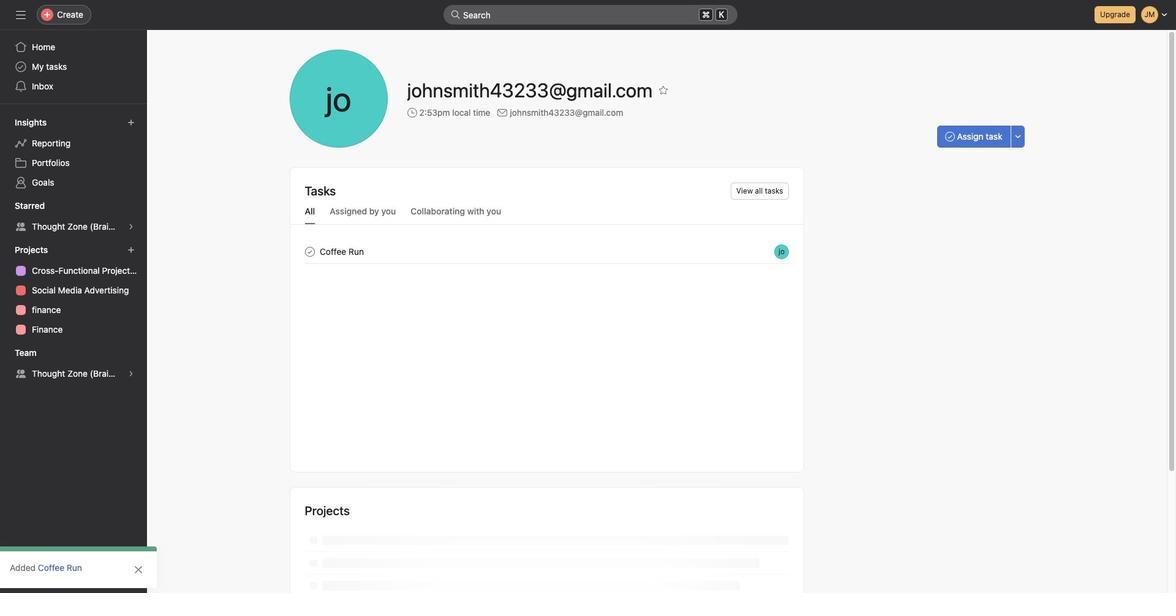 Task type: locate. For each thing, give the bounding box(es) containing it.
hide sidebar image
[[16, 10, 26, 20]]

add to starred image
[[659, 85, 669, 95]]

see details, thought zone (brainstorm space) image
[[127, 223, 135, 230]]

new project or portfolio image
[[127, 246, 135, 254]]

toggle assignee popover image
[[774, 244, 789, 259]]

tasks tabs tab list
[[290, 205, 803, 225]]

None field
[[444, 5, 738, 25]]

prominent image
[[451, 10, 461, 20]]

list item
[[290, 240, 803, 263]]

see details, thought zone (brainstorm space) image
[[127, 370, 135, 377]]

close image
[[134, 565, 143, 575]]

global element
[[0, 30, 147, 104]]



Task type: describe. For each thing, give the bounding box(es) containing it.
teams element
[[0, 342, 147, 386]]

more options image
[[1014, 133, 1022, 140]]

projects element
[[0, 239, 147, 342]]

Mark complete checkbox
[[302, 244, 317, 259]]

starred element
[[0, 195, 147, 239]]

mark complete image
[[302, 244, 317, 259]]

Search tasks, projects, and more text field
[[444, 5, 738, 25]]

insights element
[[0, 111, 147, 195]]

new insights image
[[127, 119, 135, 126]]



Task type: vqa. For each thing, say whether or not it's contained in the screenshot.
MORE OPTIONS icon
yes



